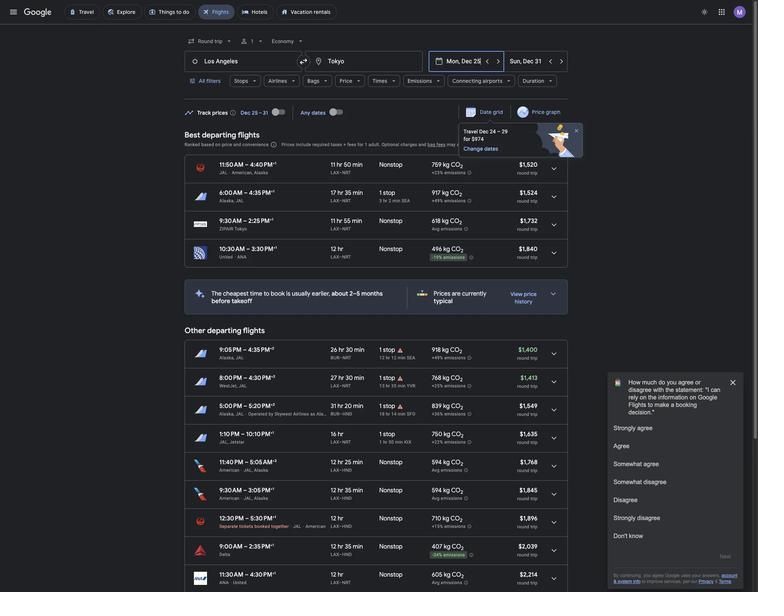 Task type: vqa. For each thing, say whether or not it's contained in the screenshot.
the leftmost Santa
no



Task type: locate. For each thing, give the bounding box(es) containing it.
avg up the 710
[[432, 496, 440, 501]]

stop
[[384, 189, 396, 197], [384, 346, 396, 354], [384, 374, 396, 382], [384, 403, 396, 410], [384, 431, 396, 438]]

9 trip from the top
[[531, 468, 538, 473]]

co inside 605 kg co 2
[[452, 571, 462, 579]]

total duration 12 hr 35 min. element for 407
[[331, 543, 380, 552]]

stop up the layover (1 of 1) is a 3 hr 2 min layover at seattle-tacoma international airport in seattle. element
[[384, 189, 396, 197]]

Arrival time: 3:05 PM on  Tuesday, December 26. text field
[[249, 486, 274, 494]]

emissions down 768 kg co 2
[[445, 383, 466, 389]]

bag fees button
[[428, 142, 446, 147]]

round inside $1,635 round trip
[[518, 440, 530, 445]]

change dates button
[[464, 145, 515, 153]]

2 vertical spatial alaska, jal
[[220, 412, 244, 417]]

1 horizontal spatial for
[[464, 136, 471, 142]]

Departure time: 11:30 AM. text field
[[220, 571, 244, 579]]

booked
[[255, 524, 270, 529]]

+49% down 918
[[432, 355, 444, 361]]

4:30 pm inside "11:30 am – 4:30 pm + 1"
[[250, 571, 273, 579]]

total duration 12 hr 35 min. element
[[331, 487, 380, 495], [331, 543, 380, 552]]

917 kg co 2
[[432, 189, 463, 198]]

1 vertical spatial dates
[[485, 145, 499, 152]]

convenience
[[243, 142, 269, 147]]

dates
[[312, 109, 326, 116], [485, 145, 499, 152]]

main content containing best departing flights
[[185, 103, 591, 592]]

4 avg from the top
[[432, 580, 440, 585]]

30
[[346, 346, 353, 354], [346, 374, 353, 382]]

4 nonstop from the top
[[380, 459, 403, 466]]

1 alaska, jal from the top
[[220, 198, 244, 204]]

round down $1,845
[[518, 496, 530, 501]]

and
[[234, 142, 241, 147], [419, 142, 427, 147]]

kg for $1,413
[[443, 374, 450, 382]]

stop inside 1 stop 1 hr 50 min kix
[[384, 431, 396, 438]]

hr inside 17 hr 35 min lax – nrt
[[338, 189, 344, 197]]

2 nonstop from the top
[[380, 217, 403, 225]]

round inside $1,845 round trip
[[518, 496, 530, 501]]

1 vertical spatial  image
[[291, 524, 292, 529]]

1 stop flight. element up 13
[[380, 374, 396, 383]]

jal down 11:50 am
[[220, 170, 228, 175]]

2 vertical spatial 1 stop
[[380, 403, 396, 410]]

flights
[[238, 130, 260, 140], [243, 326, 265, 335]]

for
[[464, 136, 471, 142], [358, 142, 364, 147]]

co for $1,732
[[450, 217, 460, 225]]

12 hr 35 min lax – hnd
[[331, 487, 363, 501], [331, 543, 363, 557]]

0 vertical spatial 11
[[331, 161, 336, 169]]

0 vertical spatial +49% emissions
[[432, 198, 466, 204]]

2 right 3
[[389, 198, 392, 204]]

1 round from the top
[[518, 171, 530, 176]]

0 vertical spatial dec
[[241, 109, 251, 116]]

+ for $1,520
[[273, 161, 275, 166]]

1 and from the left
[[234, 142, 241, 147]]

5 1 stop flight. element from the top
[[380, 431, 396, 439]]

4 stop from the top
[[384, 403, 396, 410]]

2 12 hr lax – nrt from the top
[[331, 571, 351, 585]]

price for price graph
[[533, 109, 545, 115]]

co inside 917 kg co 2
[[451, 189, 460, 197]]

3 1 stop flight. element from the top
[[380, 374, 396, 383]]

2 alaska, from the top
[[220, 355, 235, 361]]

together
[[272, 524, 289, 529]]

6 nonstop flight. element from the top
[[380, 515, 403, 524]]

kg for $1,549
[[444, 403, 450, 410]]

4 1 stop flight. element from the top
[[380, 403, 396, 411]]

co up +15% emissions
[[451, 515, 460, 522]]

2 trip from the top
[[531, 199, 538, 204]]

1 1 stop from the top
[[380, 346, 396, 354]]

2 1 stop from the top
[[380, 374, 396, 382]]

lax inside the 11 hr 50 min lax – nrt
[[331, 170, 340, 175]]

0 vertical spatial 12 hr 35 min lax – hnd
[[331, 487, 363, 501]]

lax inside 17 hr 35 min lax – nrt
[[331, 198, 340, 204]]

jal, alaska down 3:05 pm
[[244, 496, 269, 501]]

leaves los angeles international airport at 1:10 pm on monday, december 25 and arrives at narita international airport at 10:10 pm on tuesday, december 26. element
[[220, 430, 274, 438]]

– inside the 1:10 pm – 10:10 pm + 1
[[241, 431, 245, 438]]

0 vertical spatial 594
[[432, 459, 442, 466]]

 image down 11:50 am
[[229, 170, 231, 175]]

nonstop for 5:05 am
[[380, 459, 403, 466]]

nonstop flight. element for 2:35 pm
[[380, 543, 403, 552]]

co up +23% emissions
[[451, 161, 461, 169]]

1 vertical spatial total duration 12 hr 35 min. element
[[331, 543, 380, 552]]

price inside price graph button
[[533, 109, 545, 115]]

5 stop from the top
[[384, 431, 396, 438]]

emissions down 917 kg co 2
[[445, 198, 466, 204]]

round inside $2,214 round trip
[[518, 581, 530, 586]]

hr for $1,413
[[339, 374, 345, 382]]

3 nonstop flight. element from the top
[[380, 245, 403, 254]]

2 total duration 12 hr. element from the top
[[331, 515, 380, 524]]

bur for 31
[[331, 412, 340, 417]]

stops button
[[230, 72, 261, 90]]

1 trip from the top
[[531, 171, 538, 176]]

2214 US dollars text field
[[521, 571, 538, 579]]

Departure time: 9:30 AM. text field
[[220, 217, 242, 225]]

2 left 5
[[350, 290, 353, 298]]

5 lax from the top
[[331, 383, 340, 389]]

0 vertical spatial 4:30 pm
[[249, 374, 271, 382]]

0 vertical spatial prices
[[282, 142, 295, 147]]

+ for $1,732
[[270, 217, 272, 222]]

$1,549
[[520, 403, 538, 410]]

605
[[432, 571, 443, 579]]

co inside 710 kg co 2
[[451, 515, 460, 522]]

flight details. leaves los angeles international airport at 9:30 am on monday, december 25 and arrives at haneda airport at 3:05 pm on tuesday, december 26. image
[[546, 485, 564, 503]]

$1,520
[[520, 161, 538, 169]]

1635 US dollars text field
[[520, 431, 538, 438]]

1 vertical spatial 12 hr 35 min lax – hnd
[[331, 543, 363, 557]]

9:30 am up zipair tokyo
[[220, 217, 242, 225]]

change appearance image
[[696, 3, 714, 21]]

and down best departing flights
[[234, 142, 241, 147]]

618
[[432, 217, 441, 225]]

alaska, down "departure time: 6:00 am." text box
[[220, 198, 235, 204]]

2 total duration 12 hr 35 min. element from the top
[[331, 543, 380, 552]]

2 and from the left
[[419, 142, 427, 147]]

jal, down 1:10 pm text box
[[220, 440, 229, 445]]

0 vertical spatial price
[[340, 78, 353, 84]]

round for $1,549
[[518, 412, 530, 417]]

1 vertical spatial total duration 12 hr. element
[[331, 515, 380, 524]]

3 avg from the top
[[432, 496, 440, 501]]

min
[[353, 161, 363, 169], [353, 189, 363, 197], [393, 198, 401, 204], [353, 217, 363, 225], [355, 346, 365, 354], [398, 355, 406, 361], [355, 374, 365, 382], [398, 383, 406, 389], [354, 403, 364, 410], [398, 412, 406, 417], [396, 440, 403, 445], [353, 459, 363, 466], [353, 487, 363, 494], [353, 543, 363, 551]]

round down $2,214
[[518, 581, 530, 586]]

0 vertical spatial -
[[433, 255, 434, 260]]

10 trip from the top
[[531, 496, 538, 501]]

airlines inside popup button
[[269, 78, 287, 84]]

airlines button
[[264, 72, 300, 90]]

1 vertical spatial 12 hr lax – nrt
[[331, 571, 351, 585]]

round inside $1,400 round trip
[[518, 356, 530, 361]]

Departure time: 5:00 PM. text field
[[220, 403, 242, 410]]

1 vertical spatial alaska,
[[220, 355, 235, 361]]

1 11 from the top
[[331, 161, 336, 169]]

nonstop flight. element for 3:30 pm
[[380, 245, 403, 254]]

1 vertical spatial alaska, jal
[[220, 355, 244, 361]]

+ inside 9:30 am – 2:25 pm + 1
[[270, 217, 272, 222]]

1 vertical spatial flights
[[243, 326, 265, 335]]

0 vertical spatial total duration 12 hr. element
[[331, 245, 380, 254]]

1 vertical spatial -
[[433, 553, 434, 558]]

total duration 12 hr. element
[[331, 245, 380, 254], [331, 515, 380, 524], [331, 571, 380, 580]]

+49% down 917
[[432, 198, 444, 204]]

1 horizontal spatial 50
[[389, 440, 394, 445]]

united down leaves los angeles international airport at 11:30 am on monday, december 25 and arrives at narita international airport at 4:30 pm on tuesday, december 26. element
[[233, 580, 247, 585]]

hr for $2,214
[[338, 571, 344, 579]]

Arrival time: 5:05 AM on  Wednesday, December 27. text field
[[250, 458, 277, 466]]

+ inside 9:30 am – 3:05 pm + 1
[[271, 486, 273, 491]]

1 nonstop flight. element from the top
[[380, 161, 403, 170]]

0 vertical spatial departing
[[202, 130, 236, 140]]

4:35 pm down "american, alaska"
[[249, 189, 271, 197]]

flight details. leaves los angeles international airport at 1:10 pm on monday, december 25 and arrives at narita international airport at 10:10 pm on tuesday, december 26. image
[[546, 429, 564, 447]]

trip for $1,845
[[531, 496, 538, 501]]

trip inside $1,768 round trip
[[531, 468, 538, 473]]

6 trip from the top
[[531, 384, 538, 389]]

learn more about tracked prices image
[[230, 109, 236, 116]]

2 alaska, jal from the top
[[220, 355, 244, 361]]

kg up -19% emissions
[[444, 245, 451, 253]]

0 vertical spatial alaska, jal
[[220, 198, 244, 204]]

kg inside 839 kg co 2
[[444, 403, 450, 410]]

1 vertical spatial 1 stop
[[380, 374, 396, 382]]

1 stop up 13
[[380, 374, 396, 382]]

2 nonstop flight. element from the top
[[380, 217, 403, 226]]

Departure time: 9:30 AM. text field
[[220, 487, 242, 494]]

leaves los angeles international airport at 11:40 pm on monday, december 25 and arrives at haneda airport at 5:05 am on wednesday, december 27. element
[[220, 458, 277, 466]]

1 594 kg co 2 from the top
[[432, 459, 464, 467]]

jal down leaves los angeles international airport at 6:00 am on monday, december 25 and arrives at narita international airport at 4:35 pm on tuesday, december 26. element
[[236, 198, 244, 204]]

 image
[[229, 170, 231, 175], [291, 524, 292, 529]]

kg up the "+22% emissions"
[[444, 431, 451, 438]]

nonstop flight. element
[[380, 161, 403, 170], [380, 217, 403, 226], [380, 245, 403, 254], [380, 459, 403, 467], [380, 487, 403, 495], [380, 515, 403, 524], [380, 543, 403, 552], [380, 571, 403, 580]]

2 up 710 kg co 2
[[461, 489, 464, 496]]

by:
[[549, 141, 557, 148]]

– inside 16 hr lax – nrt
[[340, 440, 343, 445]]

2 vertical spatial jal,
[[244, 496, 253, 501]]

american down 9:30 am text box
[[220, 496, 240, 501]]

round down '$1,520'
[[518, 171, 530, 176]]

nrt inside the 11 hr 50 min lax – nrt
[[343, 170, 351, 175]]

0 horizontal spatial ana
[[220, 580, 229, 585]]

0 vertical spatial airlines
[[269, 78, 287, 84]]

4:30 pm
[[249, 374, 271, 382], [250, 571, 273, 579]]

6 nonstop from the top
[[380, 515, 403, 522]]

3 trip from the top
[[531, 227, 538, 232]]

0 vertical spatial +49%
[[432, 198, 444, 204]]

1 vertical spatial 4:30 pm
[[250, 571, 273, 579]]

1840 US dollars text field
[[520, 245, 538, 253]]

trip for $1,400
[[531, 356, 538, 361]]

750
[[432, 431, 443, 438]]

round down 1840 us dollars text field
[[518, 255, 530, 260]]

sea inside 1 stop 3 hr 2 min sea
[[402, 198, 411, 204]]

1 stop flight. element up 3
[[380, 189, 396, 198]]

trip for $1,413
[[531, 384, 538, 389]]

trip for $1,520
[[531, 171, 538, 176]]

0 vertical spatial 12 hr lax – nrt
[[331, 245, 351, 260]]

1 inside 6:00 am – 4:35 pm + 1
[[273, 189, 275, 194]]

None text field
[[185, 51, 302, 72], [305, 51, 423, 72], [185, 51, 302, 72], [305, 51, 423, 72]]

0 horizontal spatial and
[[234, 142, 241, 147]]

stop up 12 hr 12 min sea at right
[[384, 346, 396, 354]]

1 horizontal spatial fees
[[437, 142, 446, 147]]

bags
[[308, 78, 320, 84]]

trip down the '$1,549' text box
[[531, 412, 538, 417]]

2 down arrival time: 4:35 pm on  wednesday, december 27. text field
[[273, 374, 275, 379]]

trip inside $1,635 round trip
[[531, 440, 538, 445]]

$1,400 round trip
[[518, 346, 538, 361]]

jal, for 11:40 pm
[[244, 468, 253, 473]]

Arrival time: 5:20 PM on  Wednesday, December 27. text field
[[249, 402, 275, 410]]

35 for 594
[[345, 487, 352, 494]]

+ inside 6:00 am – 4:35 pm + 1
[[271, 189, 273, 194]]

round for $1,732
[[518, 227, 530, 232]]

2 stop from the top
[[384, 346, 396, 354]]

total duration 12 hr 25 min. element
[[331, 459, 380, 467]]

1 total duration 12 hr 35 min. element from the top
[[331, 487, 380, 495]]

co up the -34% emissions
[[452, 543, 462, 551]]

1 vertical spatial 11
[[331, 217, 336, 225]]

bur down 31
[[331, 412, 340, 417]]

1 inside the 1:10 pm – 10:10 pm + 1
[[273, 430, 274, 435]]

2 right 918
[[460, 349, 463, 355]]

sfo
[[407, 412, 416, 417]]

0 vertical spatial alaska,
[[220, 198, 235, 204]]

3 1 stop from the top
[[380, 403, 396, 410]]

2 vertical spatial total duration 12 hr. element
[[331, 571, 380, 580]]

11 down taxes
[[331, 161, 336, 169]]

12 hr 35 min lax – hnd for 3:05 pm
[[331, 487, 363, 501]]

sea right 3
[[402, 198, 411, 204]]

+ inside 11:40 pm – 5:05 am + 2
[[273, 458, 275, 463]]

co for $1,635
[[452, 431, 461, 438]]

view price history image
[[545, 285, 563, 303]]

leaves los angeles international airport at 12:30 pm on monday, december 25 and arrives at haneda airport at 5:30 pm on tuesday, december 26. element
[[220, 515, 276, 522]]

1 12 hr 35 min lax – hnd from the top
[[331, 487, 363, 501]]

trip inside $1,732 round trip
[[531, 227, 538, 232]]

+ inside the 1:10 pm – 10:10 pm + 1
[[271, 430, 273, 435]]

leaves los angeles international airport at 8:00 pm on monday, december 25 and arrives at narita international airport at 4:30 pm on wednesday, december 27. element
[[220, 374, 275, 382]]

1 vertical spatial 50
[[389, 440, 394, 445]]

price left graph
[[533, 109, 545, 115]]

3 total duration 12 hr. element from the top
[[331, 571, 380, 580]]

0 vertical spatial bur
[[331, 355, 340, 361]]

12 for 3:05 pm
[[331, 487, 337, 494]]

 image right together
[[291, 524, 292, 529]]

Arrival time: 4:30 PM on  Tuesday, December 26. text field
[[250, 571, 276, 579]]

0 vertical spatial sea
[[402, 198, 411, 204]]

trip inside the $1,840 round trip
[[531, 255, 538, 260]]

hr inside 26 hr 30 min bur – nrt
[[339, 346, 345, 354]]

co for $1,840
[[452, 245, 461, 253]]

1:10 pm – 10:10 pm + 1
[[220, 430, 274, 438]]

0 horizontal spatial 50
[[344, 161, 352, 169]]

1400 US dollars text field
[[519, 346, 538, 354]]

leaves los angeles international airport at 9:30 am on monday, december 25 and arrives at haneda airport at 3:05 pm on tuesday, december 26. element
[[220, 486, 274, 494]]

emissions up 710 kg co 2
[[441, 496, 463, 501]]

skywest
[[332, 412, 350, 417]]

0 vertical spatial 1 stop
[[380, 346, 396, 354]]

– inside 11:50 am – 4:40 pm + 1
[[245, 161, 249, 169]]

2 avg emissions from the top
[[432, 468, 463, 473]]

7 nonstop flight. element from the top
[[380, 543, 403, 552]]

flight details. leaves los angeles international airport at 11:30 am on monday, december 25 and arrives at narita international airport at 4:30 pm on tuesday, december 26. image
[[546, 570, 564, 588]]

1 vertical spatial dec
[[480, 129, 489, 135]]

2 1 stop flight. element from the top
[[380, 346, 396, 355]]

35 down 12 hr lax – hnd
[[345, 543, 352, 551]]

 image
[[303, 524, 304, 529]]

710
[[432, 515, 442, 522]]

+ for $1,635
[[271, 430, 273, 435]]

trip inside $1,896 round trip
[[531, 524, 538, 530]]

departing up on
[[202, 130, 236, 140]]

kg inside '496 kg co 2'
[[444, 245, 451, 253]]

1 vertical spatial jal,
[[244, 468, 253, 473]]

Arrival time: 4:35 PM on  Wednesday, December 27. text field
[[248, 346, 274, 354]]

2 up the -34% emissions
[[462, 545, 464, 552]]

may
[[447, 142, 456, 147]]

1 vertical spatial ana
[[220, 580, 229, 585]]

round for $1,896
[[518, 524, 530, 530]]

price
[[222, 142, 232, 147], [525, 291, 537, 298]]

co right 918
[[451, 346, 460, 354]]

11 trip from the top
[[531, 524, 538, 530]]

include
[[296, 142, 311, 147]]

1 vertical spatial 30
[[346, 374, 353, 382]]

12 for 4:30 pm
[[331, 571, 337, 579]]

1 stop flight. element
[[380, 189, 396, 198], [380, 346, 396, 355], [380, 374, 396, 383], [380, 403, 396, 411], [380, 431, 396, 439]]

2 9:30 am from the top
[[220, 487, 242, 494]]

2 up by
[[273, 402, 275, 407]]

1 avg from the top
[[432, 226, 440, 232]]

4:30 pm for 11:30 am
[[250, 571, 273, 579]]

hr inside 12 hr lax – hnd
[[338, 515, 344, 522]]

trip inside $2,214 round trip
[[531, 581, 538, 586]]

0 vertical spatial 4:35 pm
[[249, 189, 271, 197]]

8 lax from the top
[[331, 496, 340, 501]]

2 +49% emissions from the top
[[432, 355, 466, 361]]

None field
[[185, 34, 236, 48], [269, 34, 308, 48], [185, 34, 236, 48], [269, 34, 308, 48]]

– inside 26 hr 30 min bur – nrt
[[340, 355, 343, 361]]

1 horizontal spatial and
[[419, 142, 427, 147]]

9:30 am for 3:05 pm
[[220, 487, 242, 494]]

bur inside the 31 hr 20 min bur – hnd
[[331, 412, 340, 417]]

0 horizontal spatial dates
[[312, 109, 326, 116]]

dec 25 – 31
[[241, 109, 268, 116]]

1 horizontal spatial price
[[533, 109, 545, 115]]

hr for $1,524
[[338, 189, 344, 197]]

alaska, jal
[[220, 198, 244, 204], [220, 355, 244, 361], [220, 412, 244, 417]]

yvr
[[407, 383, 416, 389]]

1 lax from the top
[[331, 170, 340, 175]]

tickets
[[240, 524, 254, 529]]

3:30 pm
[[252, 245, 274, 253]]

3 nonstop from the top
[[380, 245, 403, 253]]

jal, alaska
[[244, 468, 269, 473], [244, 496, 269, 501]]

swap origin and destination. image
[[299, 57, 308, 66]]

8 nonstop flight. element from the top
[[380, 571, 403, 580]]

all filters
[[199, 78, 221, 84]]

co inside 839 kg co 2
[[452, 403, 461, 410]]

round inside $1,549 round trip
[[518, 412, 530, 417]]

based
[[202, 142, 214, 147]]

4:30 pm for 8:00 pm
[[249, 374, 271, 382]]

4 trip from the top
[[531, 255, 538, 260]]

co inside 768 kg co 2
[[451, 374, 461, 382]]

round inside $1,520 round trip
[[518, 171, 530, 176]]

1 +49% emissions from the top
[[432, 198, 466, 204]]

flight details. leaves hollywood burbank airport at 9:05 pm on monday, december 25 and arrives at narita international airport at 4:35 pm on wednesday, december 27. image
[[546, 345, 564, 363]]

5:30 pm
[[251, 515, 273, 522]]

11:50 am – 4:40 pm + 1
[[220, 161, 277, 169]]

1 vertical spatial price
[[533, 109, 545, 115]]

1 horizontal spatial  image
[[291, 524, 292, 529]]

round for $1,840
[[518, 255, 530, 260]]

2039 US dollars text field
[[519, 543, 538, 551]]

1 inside 9:00 am – 2:35 pm + 1
[[273, 543, 274, 548]]

2 round from the top
[[518, 199, 530, 204]]

trip inside $1,400 round trip
[[531, 356, 538, 361]]

nrt inside 11 hr 55 min lax – nrt
[[343, 226, 351, 232]]

0 vertical spatial 30
[[346, 346, 353, 354]]

– inside 10:30 am – 3:30 pm + 1
[[247, 245, 250, 253]]

Arrival time: 2:25 PM on  Tuesday, December 26. text field
[[249, 217, 274, 225]]

10 round from the top
[[518, 496, 530, 501]]

co right 605 at right bottom
[[452, 571, 462, 579]]

emissions
[[408, 78, 433, 84]]

1 vertical spatial airlines
[[294, 412, 309, 417]]

2 30 from the top
[[346, 374, 353, 382]]

1 +49% from the top
[[432, 198, 444, 204]]

airlines right stops popup button
[[269, 78, 287, 84]]

+ for $1,896
[[273, 515, 275, 519]]

flight details. leaves hollywood burbank airport at 5:00 pm on monday, december 25 and arrives at haneda airport at 5:20 pm on wednesday, december 27. image
[[546, 401, 564, 419]]

3 stop from the top
[[384, 374, 396, 382]]

kg up +23% emissions
[[443, 161, 450, 169]]

alaska, for 9:05 pm
[[220, 355, 235, 361]]

avg for 12 hr
[[432, 580, 440, 585]]

trip for $1,896
[[531, 524, 538, 530]]

2 up arrival time: 4:30 pm on  wednesday, december 27. text field
[[272, 346, 274, 351]]

13
[[380, 383, 385, 389]]

lax inside 27 hr 30 min lax – nrt
[[331, 383, 340, 389]]

history
[[515, 298, 533, 305]]

kg inside 918 kg co 2
[[443, 346, 449, 354]]

6 round from the top
[[518, 384, 530, 389]]

trip inside $1,520 round trip
[[531, 171, 538, 176]]

lax inside 11 hr 55 min lax – nrt
[[331, 226, 340, 232]]

– inside 11:40 pm – 5:05 am + 2
[[245, 459, 249, 466]]

round inside the $1,840 round trip
[[518, 255, 530, 260]]

7 round from the top
[[518, 412, 530, 417]]

nonstop for 4:30 pm
[[380, 571, 403, 579]]

+22%
[[432, 440, 444, 445]]

0 vertical spatial 9:30 am
[[220, 217, 242, 225]]

Departure text field
[[447, 51, 482, 72]]

kg up 710 kg co 2
[[444, 487, 450, 494]]

kg for $2,214
[[444, 571, 451, 579]]

trip inside $1,549 round trip
[[531, 412, 538, 417]]

view
[[511, 291, 523, 298]]

1 vertical spatial departing
[[207, 326, 242, 335]]

emissions down the "+22% emissions"
[[441, 468, 463, 473]]

1 total duration 12 hr. element from the top
[[331, 245, 380, 254]]

jal down leaves los angeles international airport at 8:00 pm on monday, december 25 and arrives at narita international airport at 4:30 pm on wednesday, december 27. element
[[239, 383, 247, 389]]

kg up +36% emissions
[[444, 403, 450, 410]]

min inside the 31 hr 20 min bur – hnd
[[354, 403, 364, 410]]

avg for 11 hr 55 min
[[432, 226, 440, 232]]

13 round from the top
[[518, 581, 530, 586]]

nonstop
[[380, 161, 403, 169], [380, 217, 403, 225], [380, 245, 403, 253], [380, 459, 403, 466], [380, 487, 403, 494], [380, 515, 403, 522], [380, 543, 403, 551], [380, 571, 403, 579]]

emissions down 839 kg co 2
[[445, 412, 466, 417]]

4 round from the top
[[518, 255, 530, 260]]

594
[[432, 459, 442, 466], [432, 487, 442, 494]]

5:00 pm – 5:20 pm + 2
[[220, 402, 275, 410]]

2 594 kg co 2 from the top
[[432, 487, 464, 496]]

trip for $1,768
[[531, 468, 538, 473]]

adult.
[[369, 142, 381, 147]]

round for $1,845
[[518, 496, 530, 501]]

1 vertical spatial 594
[[432, 487, 442, 494]]

all filters button
[[185, 72, 227, 90]]

stop for 31 hr 20 min
[[384, 403, 396, 410]]

1 9:30 am from the top
[[220, 217, 242, 225]]

alaska, jal for 6:00 am
[[220, 198, 244, 204]]

loading results progress bar
[[0, 24, 753, 25]]

605 kg co 2
[[432, 571, 464, 580]]

total duration 17 hr 35 min. element
[[331, 189, 380, 198]]

trip inside $2,039 round trip
[[531, 552, 538, 558]]

main content
[[185, 103, 591, 592]]

0 vertical spatial flights
[[238, 130, 260, 140]]

ana down 10:30 am – 3:30 pm + 1
[[237, 254, 247, 260]]

lax inside 16 hr lax – nrt
[[331, 440, 340, 445]]

travel dec 24 – 29 for $974 change dates
[[464, 129, 508, 152]]

round down $1,896 text box
[[518, 524, 530, 530]]

1 vertical spatial +49%
[[432, 355, 444, 361]]

operated by skywest airlines as alaska skywest
[[248, 412, 350, 417]]

1 - from the top
[[433, 255, 434, 260]]

1 vertical spatial bur
[[331, 412, 340, 417]]

departing up the departure time: 9:05 pm. text field on the left
[[207, 326, 242, 335]]

0 vertical spatial total duration 12 hr 35 min. element
[[331, 487, 380, 495]]

12 trip from the top
[[531, 552, 538, 558]]

Arrival time: 4:40 PM on  Tuesday, December 26. text field
[[250, 161, 277, 169]]

20
[[345, 403, 352, 410]]

4 lax from the top
[[331, 254, 340, 260]]

– inside 8:00 pm – 4:30 pm + 2
[[244, 374, 247, 382]]

westjet,
[[220, 383, 238, 389]]

1 stop flight. element for 26 hr 30 min
[[380, 346, 396, 355]]

2 vertical spatial alaska,
[[220, 412, 235, 417]]

avg emissions down 618 kg co 2
[[432, 226, 463, 232]]

1845 US dollars text field
[[520, 487, 538, 494]]

1 vertical spatial 594 kg co 2
[[432, 487, 464, 496]]

9 round from the top
[[518, 468, 530, 473]]

7 nonstop from the top
[[380, 543, 403, 551]]

12:30 pm
[[220, 515, 244, 522]]

airlines left as
[[294, 412, 309, 417]]

american down 11:40 pm text box at the bottom of page
[[220, 468, 240, 473]]

$1,732
[[521, 217, 538, 225]]

+ for $2,214
[[273, 571, 275, 576]]

round down 1635 us dollars "text box"
[[518, 440, 530, 445]]

7 lax from the top
[[331, 468, 340, 473]]

graph
[[546, 109, 561, 115]]

7 trip from the top
[[531, 412, 538, 417]]

avg
[[432, 226, 440, 232], [432, 468, 440, 473], [432, 496, 440, 501], [432, 580, 440, 585]]

2 bur from the top
[[331, 412, 340, 417]]

hr inside 16 hr lax – nrt
[[338, 431, 344, 438]]

co inside 759 kg co 2
[[451, 161, 461, 169]]

1 horizontal spatial ana
[[237, 254, 247, 260]]

round for $1,768
[[518, 468, 530, 473]]

0 vertical spatial jal, alaska
[[244, 468, 269, 473]]

hr for $1,549
[[338, 403, 344, 410]]

1 stop flight. element up 12 hr 12 min sea at right
[[380, 346, 396, 355]]

dec up $974
[[480, 129, 489, 135]]

nonstop flight. element for 3:05 pm
[[380, 487, 403, 495]]

trip down 1768 us dollars text box
[[531, 468, 538, 473]]

close image
[[574, 128, 580, 134]]

5 round from the top
[[518, 356, 530, 361]]

alaska
[[254, 170, 269, 175], [317, 412, 331, 417], [254, 468, 269, 473], [254, 496, 269, 501]]

co inside 407 kg co 2
[[452, 543, 462, 551]]

None search field
[[185, 32, 569, 99]]

hr inside 12 hr 25 min lax – hnd
[[338, 459, 344, 466]]

alaska, jal down 5:00 pm text field
[[220, 412, 244, 417]]

1 jal, alaska from the top
[[244, 468, 269, 473]]

leaves los angeles international airport at 9:30 am on monday, december 25 and arrives at narita international airport at 2:25 pm on tuesday, december 26. element
[[220, 217, 274, 225]]

1 vertical spatial jal, alaska
[[244, 496, 269, 501]]

2 right 917
[[460, 192, 463, 198]]

0 horizontal spatial fees
[[348, 142, 357, 147]]

35 right the 17
[[345, 189, 352, 197]]

+ for $1,400
[[270, 346, 272, 351]]

0 horizontal spatial prices
[[282, 142, 295, 147]]

tokyo
[[235, 226, 247, 232]]

stop up 13
[[384, 374, 396, 382]]

1 12 hr lax – nrt from the top
[[331, 245, 351, 260]]

2 - from the top
[[433, 553, 434, 558]]

4:40 pm
[[250, 161, 273, 169]]

kg for $1,896
[[443, 515, 450, 522]]

0 vertical spatial 594 kg co 2
[[432, 459, 464, 467]]

0 vertical spatial jal,
[[220, 440, 229, 445]]

trip inside $1,845 round trip
[[531, 496, 538, 501]]

co right 917
[[451, 189, 460, 197]]

+ inside 8:00 pm – 4:30 pm + 2
[[271, 374, 273, 379]]

2 jal, alaska from the top
[[244, 496, 269, 501]]

11
[[331, 161, 336, 169], [331, 217, 336, 225]]

2 inside 750 kg co 2
[[461, 433, 464, 439]]

co inside 918 kg co 2
[[451, 346, 460, 354]]

1 vertical spatial prices
[[434, 290, 451, 298]]

1 vertical spatial sea
[[407, 355, 416, 361]]

1 vertical spatial 4:35 pm
[[248, 346, 270, 354]]

4:30 pm up arrival time: 5:20 pm on  wednesday, december 27. text box
[[249, 374, 271, 382]]

bur down the '26'
[[331, 355, 340, 361]]

hr for $1,768
[[338, 459, 344, 466]]

11 hr 50 min lax – nrt
[[331, 161, 363, 175]]

0 vertical spatial ana
[[237, 254, 247, 260]]

5 trip from the top
[[531, 356, 538, 361]]

1 30 from the top
[[346, 346, 353, 354]]

kg for $1,635
[[444, 431, 451, 438]]

1 vertical spatial price
[[525, 291, 537, 298]]

price up history
[[525, 291, 537, 298]]

round inside $1,896 round trip
[[518, 524, 530, 530]]

kg for $1,520
[[443, 161, 450, 169]]

total duration 12 hr 35 min. element down 12 hr 25 min lax – hnd
[[331, 487, 380, 495]]

min inside 12 hr 25 min lax – hnd
[[353, 459, 363, 466]]

layover (1 of 1) is a 3 hr 2 min layover at seattle-tacoma international airport in seattle. element
[[380, 198, 429, 204]]

co up 710 kg co 2
[[452, 487, 461, 494]]

10:10 pm
[[246, 431, 271, 438]]

nonstop for 2:25 pm
[[380, 217, 403, 225]]

co inside 750 kg co 2
[[452, 431, 461, 438]]

3 lax from the top
[[331, 226, 340, 232]]

ana down 11:30 am
[[220, 580, 229, 585]]

+49% emissions for 917
[[432, 198, 466, 204]]

35 inside 17 hr 35 min lax – nrt
[[345, 189, 352, 197]]

2 594 from the top
[[432, 487, 442, 494]]

1 horizontal spatial prices
[[434, 290, 451, 298]]

9:05 pm – 4:35 pm + 2
[[220, 346, 274, 354]]

flight details. leaves los angeles international airport at 9:30 am on monday, december 25 and arrives at narita international airport at 2:25 pm on tuesday, december 26. image
[[546, 216, 564, 234]]

1 nonstop from the top
[[380, 161, 403, 169]]

layover (1 of 1) is a 18 hr 14 min overnight layover at san francisco international airport in san francisco. element
[[380, 411, 429, 417]]

kg for $1,845
[[444, 487, 450, 494]]

co down the "+22% emissions"
[[452, 459, 461, 466]]

0 horizontal spatial price
[[222, 142, 232, 147]]

separate
[[220, 524, 238, 529]]

0 horizontal spatial airlines
[[269, 78, 287, 84]]

2 fees from the left
[[437, 142, 446, 147]]

leaves los angeles international airport at 11:30 am on monday, december 25 and arrives at narita international airport at 4:30 pm on tuesday, december 26. element
[[220, 571, 276, 579]]

2 11 from the top
[[331, 217, 336, 225]]

co up -19% emissions
[[452, 245, 461, 253]]

8 nonstop from the top
[[380, 571, 403, 579]]

best
[[185, 130, 200, 140]]

2 up +15% emissions
[[460, 517, 463, 524]]

+ inside 11:50 am – 4:40 pm + 1
[[273, 161, 275, 166]]

50 left kix
[[389, 440, 394, 445]]

1768 US dollars text field
[[521, 459, 538, 466]]

9 lax from the top
[[331, 524, 340, 529]]

2
[[461, 163, 463, 170], [460, 192, 463, 198], [389, 198, 392, 204], [460, 220, 463, 226], [461, 248, 464, 254], [350, 290, 353, 298], [272, 346, 274, 351], [460, 349, 463, 355], [273, 374, 275, 379], [461, 377, 463, 383], [273, 402, 275, 407], [461, 405, 464, 411], [461, 433, 464, 439], [275, 458, 277, 463], [461, 461, 464, 467], [461, 489, 464, 496], [460, 517, 463, 524], [462, 545, 464, 552], [462, 573, 464, 580]]

emissions down 710 kg co 2
[[445, 524, 466, 529]]

1 horizontal spatial dates
[[485, 145, 499, 152]]

12 round from the top
[[518, 552, 530, 558]]

5 nonstop from the top
[[380, 487, 403, 494]]

kg right 918
[[443, 346, 449, 354]]

594 kg co 2 up 710 kg co 2
[[432, 487, 464, 496]]

kg inside 605 kg co 2
[[444, 571, 451, 579]]

main menu image
[[9, 7, 18, 16]]

bur inside 26 hr 30 min bur – nrt
[[331, 355, 340, 361]]

avg for 12 hr 25 min
[[432, 468, 440, 473]]

12 hr 35 min lax – hnd down 12 hr lax – hnd
[[331, 543, 363, 557]]

0 vertical spatial american
[[220, 468, 240, 473]]

any dates
[[301, 109, 326, 116]]

hnd
[[343, 412, 353, 417], [343, 468, 352, 473], [343, 496, 352, 501], [343, 524, 352, 529], [343, 552, 352, 557]]

price right on
[[222, 142, 232, 147]]

1 vertical spatial +49% emissions
[[432, 355, 466, 361]]

1 stop flight. element for 31 hr 20 min
[[380, 403, 396, 411]]

4 avg emissions from the top
[[432, 580, 463, 585]]

6 lax from the top
[[331, 440, 340, 445]]

1 vertical spatial american
[[220, 496, 240, 501]]

3 round from the top
[[518, 227, 530, 232]]

12 inside 12 hr lax – hnd
[[331, 515, 337, 522]]

emissions down 759 kg co 2 at top
[[445, 170, 466, 175]]

total duration 12 hr. element for 605
[[331, 571, 380, 580]]

Departure time: 6:00 AM. text field
[[220, 189, 243, 197]]

trip inside $1,413 round trip
[[531, 384, 538, 389]]

+ inside 10:30 am – 3:30 pm + 1
[[274, 245, 276, 250]]

total duration 27 hr 30 min. element
[[331, 374, 380, 383]]

flight details. leaves los angeles international airport at 9:00 am on monday, december 25 and arrives at haneda airport at 2:35 pm on tuesday, december 26. image
[[546, 542, 564, 560]]

10 lax from the top
[[331, 552, 340, 557]]

1 avg emissions from the top
[[432, 226, 463, 232]]

Return text field
[[510, 51, 545, 72]]

1 stop from the top
[[384, 189, 396, 197]]

Arrival time: 10:10 PM on  Tuesday, December 26. text field
[[246, 430, 274, 438]]

american left 12 hr lax – hnd
[[306, 524, 326, 529]]

filters
[[206, 78, 221, 84]]

co up +36% emissions
[[452, 403, 461, 410]]

0 horizontal spatial price
[[340, 78, 353, 84]]

55
[[344, 217, 351, 225]]

1 bur from the top
[[331, 355, 340, 361]]

kg for $1,524
[[443, 189, 449, 197]]

dates inside travel dec 24 – 29 for $974 change dates
[[485, 145, 499, 152]]

+ inside 5:00 pm – 5:20 pm + 2
[[271, 402, 273, 407]]

hr for $1,520
[[337, 161, 343, 169]]

price button
[[336, 72, 366, 90]]

30 for 27
[[346, 374, 353, 382]]

leaves hollywood burbank airport at 5:00 pm on monday, december 25 and arrives at haneda airport at 5:20 pm on wednesday, december 27. element
[[220, 402, 275, 410]]

jal down 9:05 pm – 4:35 pm + 2
[[236, 355, 244, 361]]

5 nonstop flight. element from the top
[[380, 487, 403, 495]]

0 vertical spatial  image
[[229, 170, 231, 175]]

1 vertical spatial 9:30 am
[[220, 487, 242, 494]]

4:30 pm down 2:35 pm
[[250, 571, 273, 579]]

1 stop 1 hr 50 min kix
[[380, 431, 412, 445]]

avg down 605 at right bottom
[[432, 580, 440, 585]]

0 horizontal spatial  image
[[229, 170, 231, 175]]

alaska, down the departure time: 9:05 pm. text field on the left
[[220, 355, 235, 361]]

nonstop flight. element for 2:25 pm
[[380, 217, 403, 226]]

stops
[[234, 78, 249, 84]]

0 vertical spatial 50
[[344, 161, 352, 169]]

american for 9:30 am
[[220, 496, 240, 501]]

1 horizontal spatial dec
[[480, 129, 489, 135]]

prices for prices include required taxes + fees for 1 adult. optional charges and bag fees may apply. passenger assistance
[[282, 142, 295, 147]]

1 horizontal spatial price
[[525, 291, 537, 298]]

13 trip from the top
[[531, 581, 538, 586]]

fees right taxes
[[348, 142, 357, 147]]

- down 407 at the right bottom of page
[[433, 553, 434, 558]]

+49% emissions down 918 kg co 2 at right
[[432, 355, 466, 361]]



Task type: describe. For each thing, give the bounding box(es) containing it.
min inside 1 stop 3 hr 2 min sea
[[393, 198, 401, 204]]

2 inside the cheapest time to book is usually earlier, about 2 – 5 months before takeoff
[[350, 290, 353, 298]]

min inside 1 stop 1 hr 50 min kix
[[396, 440, 403, 445]]

2 vertical spatial american
[[306, 524, 326, 529]]

1 stop for 26 hr 30 min
[[380, 346, 396, 354]]

12 hr lax – nrt for 3:30 pm
[[331, 245, 351, 260]]

13 hr 35 min yvr
[[380, 383, 416, 389]]

+49% for 918
[[432, 355, 444, 361]]

1413 US dollars text field
[[521, 374, 538, 382]]

nonstop flight. element for 5:05 am
[[380, 459, 403, 467]]

none search field containing all filters
[[185, 32, 569, 99]]

1:10 pm
[[220, 431, 240, 438]]

nrt inside 17 hr 35 min lax – nrt
[[343, 198, 351, 204]]

layover (1 of 1) is a 1 hr 50 min layover at kansai international airport in osaka. element
[[380, 439, 429, 445]]

emissions down 407 kg co 2
[[444, 553, 465, 558]]

2 inside 1 stop 3 hr 2 min sea
[[389, 198, 392, 204]]

zipair tokyo
[[220, 226, 247, 232]]

$1,524
[[520, 189, 538, 197]]

co for $1,400
[[451, 346, 460, 354]]

sort by:
[[537, 141, 557, 148]]

alaska down 4:40 pm
[[254, 170, 269, 175]]

– inside the 11 hr 50 min lax – nrt
[[340, 170, 343, 175]]

1 button
[[238, 32, 268, 50]]

nonstop for 2:35 pm
[[380, 543, 403, 551]]

is
[[287, 290, 291, 298]]

+22% emissions
[[432, 440, 466, 445]]

trip for $2,214
[[531, 581, 538, 586]]

0 horizontal spatial dec
[[241, 109, 251, 116]]

total duration 11 hr 50 min. element
[[331, 161, 380, 170]]

1524 US dollars text field
[[520, 189, 538, 197]]

+49% emissions for 918
[[432, 355, 466, 361]]

50 inside 1 stop 1 hr 50 min kix
[[389, 440, 394, 445]]

2 inside 8:00 pm – 4:30 pm + 2
[[273, 374, 275, 379]]

round for $1,400
[[518, 356, 530, 361]]

about
[[332, 290, 349, 298]]

co for $1,524
[[451, 189, 460, 197]]

12 hr 35 min lax – hnd for 2:35 pm
[[331, 543, 363, 557]]

Departure time: 8:00 PM. text field
[[220, 374, 242, 382]]

2 inside 618 kg co 2
[[460, 220, 463, 226]]

passenger
[[471, 142, 493, 147]]

hnd inside 12 hr lax – hnd
[[343, 524, 352, 529]]

Arrival time: 4:35 PM on  Tuesday, December 26. text field
[[249, 189, 275, 197]]

kg for $1,400
[[443, 346, 449, 354]]

round for $1,524
[[518, 199, 530, 204]]

flights for best departing flights
[[238, 130, 260, 140]]

charges
[[401, 142, 418, 147]]

– inside 12 hr 25 min lax – hnd
[[340, 468, 343, 473]]

50 inside the 11 hr 50 min lax – nrt
[[344, 161, 352, 169]]

0 vertical spatial price
[[222, 142, 232, 147]]

stop for 27 hr 30 min
[[384, 374, 396, 382]]

- for 407
[[433, 553, 434, 558]]

by
[[269, 412, 274, 417]]

total duration 31 hr 20 min. element
[[331, 403, 380, 411]]

– inside the 31 hr 20 min bur – hnd
[[340, 412, 343, 417]]

prices include required taxes + fees for 1 adult. optional charges and bag fees may apply. passenger assistance
[[282, 142, 517, 147]]

839
[[432, 403, 442, 410]]

1 fees from the left
[[348, 142, 357, 147]]

Departure time: 1:10 PM. text field
[[220, 431, 240, 438]]

918
[[432, 346, 441, 354]]

flight details. leaves los angeles international airport at 12:30 pm on monday, december 25 and arrives at haneda airport at 5:30 pm on tuesday, december 26. image
[[546, 513, 564, 531]]

26 hr 30 min bur – nrt
[[331, 346, 365, 361]]

hnd for 5:20 pm
[[343, 412, 353, 417]]

nrt inside 16 hr lax – nrt
[[343, 440, 351, 445]]

nrt inside 26 hr 30 min bur – nrt
[[343, 355, 352, 361]]

trip for $2,039
[[531, 552, 538, 558]]

27
[[331, 374, 337, 382]]

to
[[264, 290, 270, 298]]

2 inside 839 kg co 2
[[461, 405, 464, 411]]

emissions for $1,520
[[445, 170, 466, 175]]

5
[[357, 290, 360, 298]]

times button
[[369, 72, 401, 90]]

594 kg co 2 for $1,845
[[432, 487, 464, 496]]

+25% emissions
[[432, 383, 466, 389]]

trip for $1,732
[[531, 227, 538, 232]]

months
[[362, 290, 383, 298]]

0 vertical spatial united
[[220, 254, 233, 260]]

– inside 9:30 am – 2:25 pm + 1
[[244, 217, 247, 225]]

flight details. leaves los angeles international airport at 8:00 pm on monday, december 25 and arrives at narita international airport at 4:30 pm on wednesday, december 27. image
[[546, 373, 564, 391]]

24 – 29
[[490, 129, 508, 135]]

1 1 stop flight. element from the top
[[380, 189, 396, 198]]

emissions for $1,400
[[445, 355, 466, 361]]

alaska down 3:05 pm
[[254, 496, 269, 501]]

2 down the "+22% emissions"
[[461, 461, 464, 467]]

Departure time: 11:40 PM. text field
[[220, 459, 244, 466]]

+ for $2,039
[[271, 543, 273, 548]]

$2,039 round trip
[[518, 543, 538, 558]]

0 horizontal spatial for
[[358, 142, 364, 147]]

co for $1,896
[[451, 515, 460, 522]]

35 for 917
[[345, 189, 352, 197]]

– inside 5:00 pm – 5:20 pm + 2
[[244, 403, 248, 410]]

2 inside 605 kg co 2
[[462, 573, 464, 580]]

min inside 26 hr 30 min bur – nrt
[[355, 346, 365, 354]]

book
[[271, 290, 285, 298]]

jal, for 9:30 am
[[244, 496, 253, 501]]

+23% emissions
[[432, 170, 466, 175]]

2 inside 5:00 pm – 5:20 pm + 2
[[273, 402, 275, 407]]

2 inside '496 kg co 2'
[[461, 248, 464, 254]]

delta
[[220, 552, 231, 557]]

total duration 26 hr 30 min. element
[[331, 346, 380, 355]]

track
[[198, 109, 211, 116]]

alaska, jal for 9:05 pm
[[220, 355, 244, 361]]

kg for $1,732
[[443, 217, 449, 225]]

hr for $1,732
[[337, 217, 343, 225]]

618 kg co 2
[[432, 217, 463, 226]]

nonstop for 3:05 pm
[[380, 487, 403, 494]]

avg emissions for $1,845
[[432, 496, 463, 501]]

emissions for $1,732
[[441, 226, 463, 232]]

– inside the cheapest time to book is usually earlier, about 2 – 5 months before takeoff
[[353, 290, 357, 298]]

759 kg co 2
[[432, 161, 463, 170]]

nonstop flight. element for 4:40 pm
[[380, 161, 403, 170]]

$1,840 round trip
[[518, 245, 538, 260]]

$1,768
[[521, 459, 538, 466]]

3 alaska, jal from the top
[[220, 412, 244, 417]]

1 inside 1 stop 3 hr 2 min sea
[[380, 189, 382, 197]]

10:30 am
[[220, 245, 245, 253]]

layover (1 of 1) is a 13 hr 35 min overnight layover at vancouver international airport in vancouver. element
[[380, 383, 429, 389]]

lax inside 12 hr lax – hnd
[[331, 524, 340, 529]]

date grid
[[481, 109, 504, 115]]

2 inside 11:40 pm – 5:05 am + 2
[[275, 458, 277, 463]]

2 inside 759 kg co 2
[[461, 163, 463, 170]]

+23%
[[432, 170, 444, 175]]

9:30 am – 2:25 pm + 1
[[220, 217, 274, 225]]

nonstop flight. element for 4:30 pm
[[380, 571, 403, 580]]

1 inside 11:50 am – 4:40 pm + 1
[[275, 161, 277, 166]]

$1,845 round trip
[[518, 487, 538, 501]]

– inside 27 hr 30 min lax – nrt
[[340, 383, 343, 389]]

emissions for $1,413
[[445, 383, 466, 389]]

1 inside '12:30 pm – 5:30 pm + 1'
[[275, 515, 276, 519]]

times
[[373, 78, 388, 84]]

american for 11:40 pm
[[220, 468, 240, 473]]

connecting
[[453, 78, 482, 84]]

avg emissions for $1,768
[[432, 468, 463, 473]]

user survey dialog, how much do you agree or disagree with the statement: "i can rely on the information on google flights to make a booking decision." element
[[608, 372, 744, 589]]

separate tickets booked together. this trip includes tickets from multiple airlines. missed connections may be protected by kiwi.com.. element
[[220, 524, 289, 529]]

2 inside 768 kg co 2
[[461, 377, 463, 383]]

american,
[[232, 170, 253, 175]]

25 – 31
[[252, 109, 268, 116]]

9:30 am – 3:05 pm + 1
[[220, 486, 274, 494]]

stop inside 1 stop 3 hr 2 min sea
[[384, 189, 396, 197]]

11 lax from the top
[[331, 580, 340, 585]]

price for price
[[340, 78, 353, 84]]

learn more about ranking image
[[271, 141, 277, 148]]

$1,896 round trip
[[518, 515, 538, 530]]

min inside 17 hr 35 min lax – nrt
[[353, 189, 363, 197]]

– inside '12:30 pm – 5:30 pm + 1'
[[245, 515, 249, 522]]

Arrival time: 3:30 PM on  Tuesday, December 26. text field
[[252, 245, 277, 253]]

-34% emissions
[[433, 553, 465, 558]]

Arrival time: 2:35 PM on  Tuesday, December 26. text field
[[249, 543, 274, 551]]

3 alaska, from the top
[[220, 412, 235, 417]]

35 right 13
[[392, 383, 397, 389]]

avg for 12 hr 35 min
[[432, 496, 440, 501]]

2 inside 710 kg co 2
[[460, 517, 463, 524]]

total duration 16 hr. element
[[331, 431, 380, 439]]

hr inside 1 stop 3 hr 2 min sea
[[384, 198, 388, 204]]

total duration 12 hr 35 min. element for 594
[[331, 487, 380, 495]]

layover (1 of 1) is a 12 hr 12 min overnight layover at seattle-tacoma international airport in seattle. element
[[380, 355, 429, 361]]

jal, alaska for 3:05 pm
[[244, 496, 269, 501]]

emissions for $1,635
[[445, 440, 466, 445]]

find the best price region
[[185, 103, 591, 157]]

– inside 12 hr lax – hnd
[[340, 524, 343, 529]]

emissions for $1,896
[[445, 524, 466, 529]]

hr for $1,840
[[338, 245, 344, 253]]

nonstop for 3:30 pm
[[380, 245, 403, 253]]

2 inside 407 kg co 2
[[462, 545, 464, 552]]

dec inside travel dec 24 – 29 for $974 change dates
[[480, 129, 489, 135]]

skywest
[[275, 412, 292, 417]]

– inside 17 hr 35 min lax – nrt
[[340, 198, 343, 204]]

2 inside 917 kg co 2
[[460, 192, 463, 198]]

leaves hollywood burbank airport at 9:05 pm on monday, december 25 and arrives at narita international airport at 4:35 pm on wednesday, december 27. element
[[220, 346, 274, 354]]

min inside 27 hr 30 min lax – nrt
[[355, 374, 365, 382]]

1520 US dollars text field
[[520, 161, 538, 169]]

leaves los angeles international airport at 9:00 am on monday, december 25 and arrives at haneda airport at 2:35 pm on tuesday, december 26. element
[[220, 543, 274, 551]]

– inside 6:00 am – 4:35 pm + 1
[[244, 189, 248, 197]]

– inside 9:05 pm – 4:35 pm + 2
[[243, 346, 247, 354]]

trip for $1,524
[[531, 199, 538, 204]]

operated
[[248, 412, 268, 417]]

– inside 9:00 am – 2:35 pm + 1
[[244, 543, 248, 551]]

avg emissions for $1,732
[[432, 226, 463, 232]]

leaves los angeles international airport at 6:00 am on monday, december 25 and arrives at narita international airport at 4:35 pm on tuesday, december 26. element
[[220, 189, 275, 197]]

Departure time: 12:30 PM. text field
[[220, 515, 244, 522]]

flight details. leaves los angeles international airport at 11:40 pm on monday, december 25 and arrives at haneda airport at 5:05 am on wednesday, december 27. image
[[546, 457, 564, 475]]

round for $2,214
[[518, 581, 530, 586]]

jal down leaves hollywood burbank airport at 5:00 pm on monday, december 25 and arrives at haneda airport at 5:20 pm on wednesday, december 27. element
[[236, 412, 244, 417]]

avg emissions for $2,214
[[432, 580, 463, 585]]

flight details. leaves los angeles international airport at 11:50 am on monday, december 25 and arrives at narita international airport at 4:40 pm on tuesday, december 26. image
[[546, 160, 564, 178]]

2:25 pm
[[249, 217, 270, 225]]

12 for 2:35 pm
[[331, 543, 337, 551]]

+ for $1,524
[[271, 189, 273, 194]]

departing for other
[[207, 326, 242, 335]]

alaska down 5:05 am
[[254, 468, 269, 473]]

trip for $1,635
[[531, 440, 538, 445]]

emissions for $1,549
[[445, 412, 466, 417]]

co for $1,768
[[452, 459, 461, 466]]

1 inside 9:30 am – 3:05 pm + 1
[[273, 486, 274, 491]]

– inside 9:30 am – 3:05 pm + 1
[[244, 487, 247, 494]]

1 horizontal spatial airlines
[[294, 412, 309, 417]]

+ for $1,768
[[273, 458, 275, 463]]

- for 496
[[433, 255, 434, 260]]

hr for $1,400
[[339, 346, 345, 354]]

emissions for $1,524
[[445, 198, 466, 204]]

1 inside popup button
[[251, 38, 254, 44]]

emissions for $1,768
[[441, 468, 463, 473]]

12:30 pm – 5:30 pm + 1
[[220, 515, 276, 522]]

6:00 am
[[220, 189, 243, 197]]

1 inside 9:30 am – 2:25 pm + 1
[[272, 217, 274, 222]]

0 vertical spatial dates
[[312, 109, 326, 116]]

6:00 am – 4:35 pm + 1
[[220, 189, 275, 197]]

track prices
[[198, 109, 228, 116]]

18
[[380, 412, 385, 417]]

price graph
[[533, 109, 561, 115]]

passenger assistance button
[[471, 142, 517, 147]]

departing for best
[[202, 130, 236, 140]]

2 inside 9:05 pm – 4:35 pm + 2
[[272, 346, 274, 351]]

Departure time: 9:00 AM. text field
[[220, 543, 243, 551]]

1 inside 10:30 am – 3:30 pm + 1
[[276, 245, 277, 250]]

leaves los angeles international airport at 11:50 am on monday, december 25 and arrives at narita international airport at 4:40 pm on tuesday, december 26. element
[[220, 161, 277, 169]]

hr for $1,635
[[338, 431, 344, 438]]

best departing flights
[[185, 130, 260, 140]]

+49% for 917
[[432, 198, 444, 204]]

separate tickets booked together
[[220, 524, 289, 529]]

lax inside 12 hr 25 min lax – hnd
[[331, 468, 340, 473]]

alaska right as
[[317, 412, 331, 417]]

12 for 3:30 pm
[[331, 245, 337, 253]]

1896 US dollars text field
[[521, 515, 538, 522]]

Arrival time: 4:30 PM on  Wednesday, December 27. text field
[[249, 374, 275, 382]]

11 for 11 hr 50 min
[[331, 161, 336, 169]]

sort
[[537, 141, 548, 148]]

31 hr 20 min bur – hnd
[[331, 403, 364, 417]]

round for $1,635
[[518, 440, 530, 445]]

nrt inside 27 hr 30 min lax – nrt
[[343, 383, 351, 389]]

hr inside 1 stop 1 hr 50 min kix
[[384, 440, 388, 445]]

time
[[250, 290, 263, 298]]

hnd for 5:05 am
[[343, 468, 352, 473]]

Arrival time: 5:30 PM on  Tuesday, December 26. text field
[[251, 515, 276, 522]]

1549 US dollars text field
[[520, 403, 538, 410]]

flight details. leaves los angeles international airport at 6:00 am on monday, december 25 and arrives at narita international airport at 4:35 pm on tuesday, december 26. image
[[546, 188, 564, 206]]

hr for $2,039
[[338, 543, 344, 551]]

earlier,
[[312, 290, 331, 298]]

flight details. leaves los angeles international airport at 10:30 am on monday, december 25 and arrives at narita international airport at 3:30 pm on tuesday, december 26. image
[[546, 244, 564, 262]]

co for $1,413
[[451, 374, 461, 382]]

prices for prices are currently typical
[[434, 290, 451, 298]]

on
[[216, 142, 221, 147]]

price inside view price history
[[525, 291, 537, 298]]

date
[[481, 109, 492, 115]]

round for $1,520
[[518, 171, 530, 176]]

4:35 pm for 9:05 pm
[[248, 346, 270, 354]]

emissions button
[[404, 72, 445, 90]]

stop for 26 hr 30 min
[[384, 346, 396, 354]]

1732 US dollars text field
[[521, 217, 538, 225]]

bag
[[428, 142, 436, 147]]

jal right together
[[293, 524, 302, 529]]

10:30 am – 3:30 pm + 1
[[220, 245, 277, 253]]

Departure time: 10:30 AM. text field
[[220, 245, 245, 253]]

Departure time: 11:50 AM. text field
[[220, 161, 244, 169]]

min inside 11 hr 55 min lax – nrt
[[353, 217, 363, 225]]

optional
[[382, 142, 400, 147]]

$2,214
[[521, 571, 538, 579]]

total duration 11 hr 55 min. element
[[331, 217, 380, 226]]

11:40 pm – 5:05 am + 2
[[220, 458, 277, 466]]

emissions down '496 kg co 2'
[[444, 255, 465, 260]]

768
[[432, 374, 442, 382]]

1 inside "11:30 am – 4:30 pm + 1"
[[275, 571, 276, 576]]

bur for 26
[[331, 355, 340, 361]]

kg for $1,768
[[444, 459, 450, 466]]

co for $1,520
[[451, 161, 461, 169]]

for inside travel dec 24 – 29 for $974 change dates
[[464, 136, 471, 142]]

nonstop for 5:30 pm
[[380, 515, 403, 522]]

Departure time: 9:05 PM. text field
[[220, 346, 242, 354]]

round for $1,413
[[518, 384, 530, 389]]

hr for $1,896
[[338, 515, 344, 522]]

2 inside 918 kg co 2
[[460, 349, 463, 355]]

– inside "11:30 am – 4:30 pm + 1"
[[245, 571, 249, 579]]

2:35 pm
[[249, 543, 271, 551]]

connecting airports button
[[448, 72, 516, 90]]

jal, jetstar
[[220, 440, 245, 445]]

min inside the 11 hr 50 min lax – nrt
[[353, 161, 363, 169]]

required
[[313, 142, 330, 147]]

– inside 11 hr 55 min lax – nrt
[[340, 226, 343, 232]]

total duration 12 hr. element for 710
[[331, 515, 380, 524]]

19%
[[434, 255, 443, 260]]

9:05 pm
[[220, 346, 242, 354]]

leaves los angeles international airport at 10:30 am on monday, december 25 and arrives at narita international airport at 3:30 pm on tuesday, december 26. element
[[220, 245, 277, 253]]

12 for 5:30 pm
[[331, 515, 337, 522]]

1 vertical spatial united
[[233, 580, 247, 585]]

other departing flights
[[185, 326, 265, 335]]

839 kg co 2
[[432, 403, 464, 411]]

trip for $1,549
[[531, 412, 538, 417]]

18 hr 14 min sfo
[[380, 412, 416, 417]]

sort by: button
[[534, 138, 569, 151]]

+ for $1,845
[[271, 486, 273, 491]]

connecting airports
[[453, 78, 503, 84]]

12 hr lax – hnd
[[331, 515, 352, 529]]



